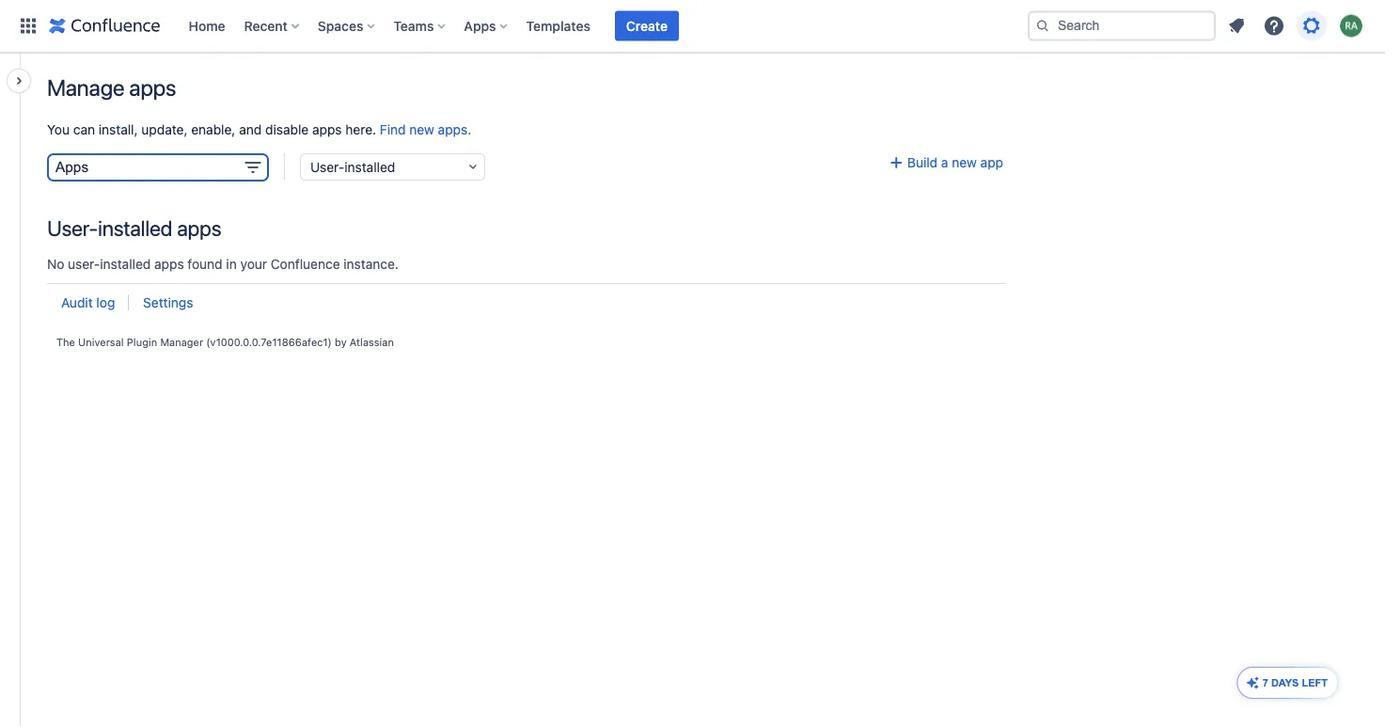 Task type: vqa. For each thing, say whether or not it's contained in the screenshot.
Manager
yes



Task type: describe. For each thing, give the bounding box(es) containing it.
plugin
[[127, 336, 157, 348]]

manage
[[47, 74, 124, 101]]

apps left here.
[[312, 122, 342, 137]]

settings link
[[143, 295, 193, 311]]

find
[[380, 122, 406, 137]]

atlassian link
[[350, 336, 394, 348]]

apps button
[[459, 11, 515, 41]]

log
[[96, 295, 115, 311]]

teams
[[394, 18, 434, 33]]

instance.
[[344, 256, 399, 272]]

apps.
[[438, 122, 472, 137]]

apps up found
[[177, 216, 221, 240]]

build a new app
[[904, 155, 1004, 170]]

teams button
[[388, 11, 453, 41]]

7
[[1263, 677, 1269, 689]]

banner containing home
[[0, 0, 1386, 53]]

update,
[[141, 122, 188, 137]]

the universal plugin manager (v1000.0.0.7e11866afec1) by atlassian
[[56, 336, 394, 348]]

can
[[73, 122, 95, 137]]

premium icon image
[[1246, 675, 1261, 690]]

install,
[[99, 122, 138, 137]]

help icon image
[[1263, 15, 1286, 37]]

7 days left button
[[1239, 668, 1338, 698]]

notification icon image
[[1226, 15, 1248, 37]]

1 horizontal spatial new
[[952, 155, 977, 170]]

small image
[[889, 155, 904, 170]]

confluence
[[271, 256, 340, 272]]

atlassian
[[350, 336, 394, 348]]

user-installed
[[310, 159, 395, 175]]

app
[[981, 155, 1004, 170]]

recent button
[[239, 11, 307, 41]]

manager
[[160, 336, 203, 348]]

2 vertical spatial installed
[[100, 256, 151, 272]]

appswitcher icon image
[[17, 15, 40, 37]]

user- for user-installed apps
[[47, 216, 98, 240]]

and
[[239, 122, 262, 137]]

0 horizontal spatial new
[[410, 122, 435, 137]]

you can install, update, enable, and disable apps here. find new apps.
[[47, 122, 472, 137]]

the
[[56, 336, 75, 348]]

home link
[[183, 11, 231, 41]]

recent
[[244, 18, 288, 33]]

expand sidebar image
[[0, 62, 41, 100]]



Task type: locate. For each thing, give the bounding box(es) containing it.
in
[[226, 256, 237, 272]]

search image
[[1036, 18, 1051, 33]]

1 vertical spatial user-
[[47, 216, 98, 240]]

by
[[335, 336, 347, 348]]

manage apps
[[47, 74, 176, 101]]

templates link
[[521, 11, 596, 41]]

installed
[[345, 159, 395, 175], [98, 216, 172, 240], [100, 256, 151, 272]]

0 vertical spatial installed
[[345, 159, 395, 175]]

7 days left
[[1263, 677, 1328, 689]]

audit log
[[61, 295, 115, 311]]

templates
[[526, 18, 591, 33]]

apps
[[464, 18, 496, 33]]

your
[[240, 256, 267, 272]]

build a new app link
[[889, 155, 1004, 170]]

days
[[1272, 677, 1300, 689]]

new right find
[[410, 122, 435, 137]]

user-
[[310, 159, 345, 175], [47, 216, 98, 240]]

1 vertical spatial new
[[952, 155, 977, 170]]

find new apps. link
[[380, 122, 472, 137]]

user-
[[68, 256, 100, 272]]

0 vertical spatial new
[[410, 122, 435, 137]]

audit log link
[[61, 295, 115, 311]]

build
[[908, 155, 938, 170]]

enable,
[[191, 122, 236, 137]]

spaces
[[318, 18, 363, 33]]

confluence image
[[49, 15, 160, 37], [49, 15, 160, 37]]

new right a
[[952, 155, 977, 170]]

user- for user-installed
[[310, 159, 345, 175]]

audit
[[61, 295, 93, 311]]

left
[[1302, 677, 1328, 689]]

(v1000.0.0.7e11866afec1)
[[206, 336, 332, 348]]

0 horizontal spatial user-
[[47, 216, 98, 240]]

you
[[47, 122, 70, 137]]

0 vertical spatial user-
[[310, 159, 345, 175]]

apps left found
[[154, 256, 184, 272]]

home
[[189, 18, 225, 33]]

user- down you can install, update, enable, and disable apps here. find new apps.
[[310, 159, 345, 175]]

None field
[[47, 153, 269, 182]]

1 vertical spatial installed
[[98, 216, 172, 240]]

settings icon image
[[1301, 15, 1324, 37]]

disable
[[265, 122, 309, 137]]

apps up update,
[[129, 74, 176, 101]]

your profile and preferences image
[[1341, 15, 1363, 37]]

settings
[[143, 295, 193, 311]]

global element
[[11, 0, 1024, 52]]

apps
[[129, 74, 176, 101], [312, 122, 342, 137], [177, 216, 221, 240], [154, 256, 184, 272]]

1 horizontal spatial user-
[[310, 159, 345, 175]]

found
[[188, 256, 223, 272]]

create
[[626, 18, 668, 33]]

installed up user-
[[98, 216, 172, 240]]

installed down here.
[[345, 159, 395, 175]]

user-installed apps
[[47, 216, 221, 240]]

installed for user-installed
[[345, 159, 395, 175]]

spaces button
[[312, 11, 382, 41]]

user- up user-
[[47, 216, 98, 240]]

create link
[[615, 11, 679, 41]]

banner
[[0, 0, 1386, 53]]

universal
[[78, 336, 124, 348]]

new
[[410, 122, 435, 137], [952, 155, 977, 170]]

installed down user-installed apps
[[100, 256, 151, 272]]

installed for user-installed apps
[[98, 216, 172, 240]]

no
[[47, 256, 64, 272]]

a
[[942, 155, 949, 170]]

Search field
[[1028, 11, 1216, 41]]

no user-installed apps found in your confluence instance.
[[47, 256, 399, 272]]

here.
[[346, 122, 376, 137]]



